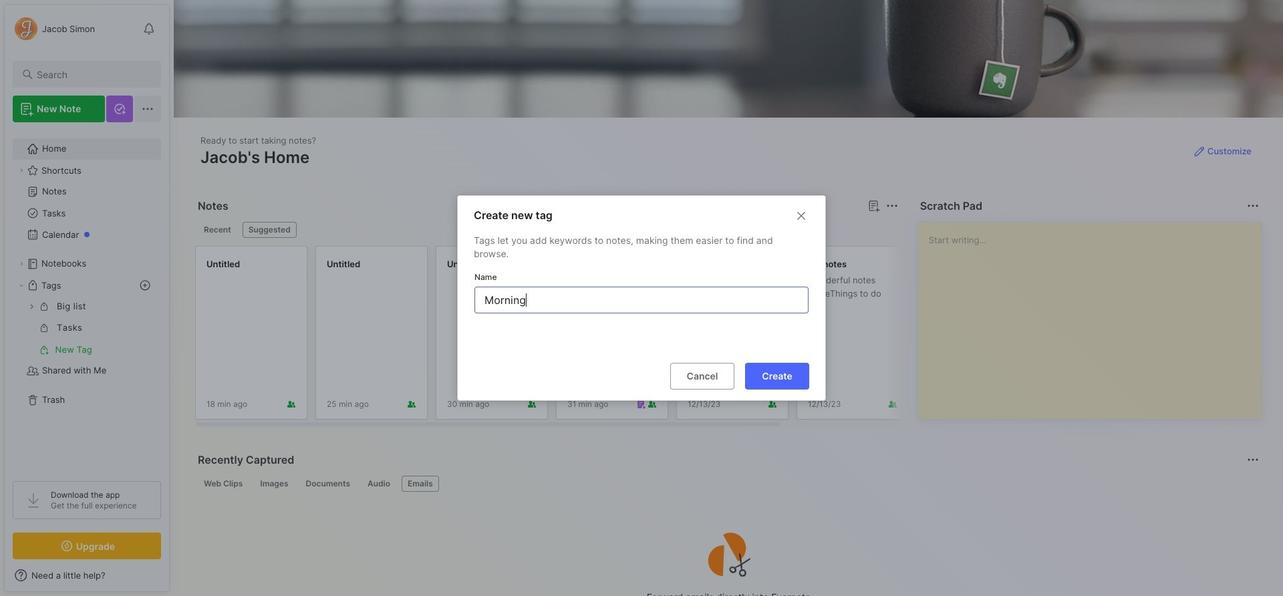 Task type: locate. For each thing, give the bounding box(es) containing it.
1 tab list from the top
[[198, 222, 896, 238]]

None search field
[[37, 66, 149, 82]]

Search text field
[[37, 68, 149, 81]]

tab list
[[198, 222, 896, 238], [198, 476, 1258, 492]]

tree inside main element
[[5, 130, 169, 469]]

row group
[[195, 246, 1038, 428]]

Start writing… text field
[[929, 223, 1262, 409]]

1 vertical spatial tab list
[[198, 476, 1258, 492]]

0 vertical spatial tab list
[[198, 222, 896, 238]]

group
[[13, 296, 160, 360]]

tree
[[5, 130, 169, 469]]

expand tags image
[[17, 282, 25, 290]]

2 tab list from the top
[[198, 476, 1258, 492]]

tab
[[198, 222, 237, 238], [243, 222, 297, 238], [198, 476, 249, 492], [254, 476, 295, 492], [300, 476, 356, 492], [362, 476, 396, 492], [402, 476, 439, 492]]

none search field inside main element
[[37, 66, 149, 82]]



Task type: describe. For each thing, give the bounding box(es) containing it.
Tag name text field
[[483, 287, 803, 313]]

expand notebooks image
[[17, 260, 25, 268]]

close image
[[794, 208, 810, 224]]

group inside main element
[[13, 296, 160, 360]]

main element
[[0, 0, 174, 596]]



Task type: vqa. For each thing, say whether or not it's contained in the screenshot.
with
no



